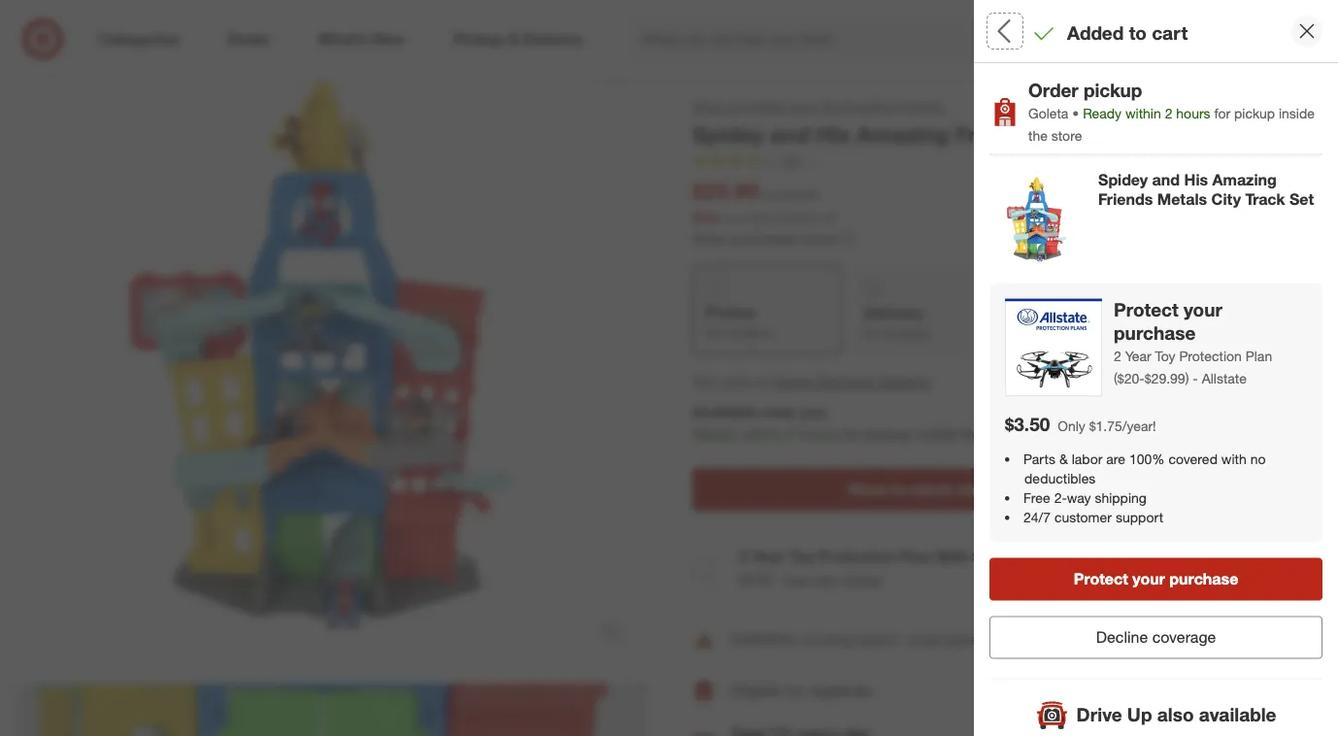 Task type: vqa. For each thing, say whether or not it's contained in the screenshot.
Long Rubber Stick with Crinkles Dog Toy - Blue - Boots & Barkley™ ships
no



Task type: locate. For each thing, give the bounding box(es) containing it.
/
[[57, 0, 61, 17]]

0 vertical spatial ($20-
[[1115, 370, 1145, 387]]

inside inside in stock - only 6 left ready within 2 hours for pickup inside the store
[[1202, 292, 1238, 309]]

1 vertical spatial ($20-
[[937, 548, 973, 567]]

online
[[800, 230, 837, 247]]

hazard
[[855, 632, 896, 649]]

in left 'parts'
[[1006, 460, 1017, 477]]

1 vertical spatial you
[[801, 402, 828, 421]]

2 ventura from the top
[[1006, 579, 1072, 602]]

purchase down in stock - only 6 left ready within 2 hours for pickup inside the store
[[1115, 322, 1196, 344]]

only left decline
[[1067, 647, 1092, 664]]

the inside available near you ready within 2 hours for pickup inside the store
[[962, 424, 984, 443]]

his up $49.99
[[817, 120, 851, 148]]

2 inside in stock - only 6 left ready within 2 hours for pickup inside the store
[[1088, 292, 1095, 309]]

10pm for street
[[1072, 705, 1107, 722]]

open down free
[[1006, 518, 1039, 535]]

within for in stock - only 3 left ready within 2 hours for pickup inside the store
[[1048, 667, 1084, 684]]

10pm down way
[[1072, 518, 1107, 535]]

miles right "30"
[[1025, 420, 1057, 437]]

1 vertical spatial $29.99)
[[973, 548, 1024, 567]]

friends
[[899, 98, 944, 115], [956, 120, 1034, 148], [1099, 190, 1154, 209]]

inside inside 'in stock - only 3 left ready within 2 hours for pickup inside the store'
[[1202, 667, 1238, 684]]

50
[[1166, 159, 1181, 176], [793, 210, 806, 225]]

- up the shipping
[[1058, 273, 1063, 290]]

1 vertical spatial in-
[[893, 480, 913, 499]]

2 down 'santa'
[[787, 424, 795, 443]]

track
[[1167, 120, 1225, 148], [1246, 190, 1286, 209]]

0 vertical spatial near
[[1031, 140, 1060, 157]]

1 vertical spatial 50
[[793, 210, 806, 225]]

reg
[[763, 188, 780, 202]]

in inside in stock - only 1 left ready within 2 hours for pickup inside the store
[[1006, 460, 1017, 477]]

store inside 'in stock - only 3 left ready within 2 hours for pickup inside the store'
[[1265, 667, 1295, 684]]

in for goleta
[[1006, 273, 1017, 290]]

hours for ventura main street
[[1099, 667, 1133, 684]]

- down 24/7
[[1028, 548, 1034, 567]]

allstate inside protect your purchase 2 year toy protection plan ($20-$29.99) - allstate
[[1203, 370, 1248, 387]]

stock left &
[[1021, 460, 1054, 477]]

10pm right by
[[1072, 331, 1107, 348]]

($20- inside protect your purchase 2 year toy protection plan ($20-$29.99) - allstate
[[1115, 370, 1145, 387]]

2 vertical spatial in
[[1006, 647, 1017, 664]]

29
[[784, 153, 799, 170]]

ready for goleta
[[1006, 292, 1044, 309]]

hours down not sold at santa barbara galleria
[[800, 424, 839, 443]]

None checkbox
[[693, 560, 712, 580]]

0 vertical spatial set
[[1231, 120, 1266, 148]]

your for edit your location
[[1019, 104, 1045, 121]]

stores inside button
[[958, 480, 1004, 499]]

save
[[724, 210, 748, 225]]

spidey right all
[[746, 98, 788, 115]]

within up more near you show in-stock stores within 50 miles
[[1126, 105, 1162, 122]]

track inside the 'spidey and his amazing friends metals city track set'
[[1246, 190, 1286, 209]]

2 left from the top
[[1107, 460, 1126, 477]]

the inside in stock - only 1 left ready within 2 hours for pickup inside the store
[[1241, 479, 1261, 496]]

1 vertical spatial open
[[1006, 518, 1039, 535]]

stock down •
[[1048, 159, 1081, 176]]

1 left from the top
[[1107, 273, 1126, 290]]

1 vertical spatial protection
[[818, 548, 895, 567]]

store for goleta
[[1265, 292, 1295, 309]]

$29.99) up $1.75/year!
[[1145, 370, 1190, 387]]

2 until from the top
[[1043, 518, 1069, 535]]

0 vertical spatial your
[[1019, 104, 1045, 121]]

his down what can we help you find? suggestions appear below search box
[[819, 98, 838, 115]]

1 vertical spatial friends
[[956, 120, 1034, 148]]

2 vertical spatial and
[[1153, 170, 1181, 189]]

1 horizontal spatial year
[[1126, 348, 1152, 365]]

hours for ventura mall
[[1099, 479, 1133, 496]]

available
[[727, 325, 773, 340], [886, 326, 932, 341], [1200, 704, 1277, 727]]

1 horizontal spatial set
[[1290, 190, 1315, 209]]

in stock - only 1 left ready within 2 hours for pickup inside the store
[[1006, 460, 1295, 496]]

1 horizontal spatial available
[[886, 326, 932, 341]]

purchase inside button
[[1170, 570, 1239, 589]]

left for goleta
[[1107, 273, 1126, 290]]

the for ventura main street
[[1241, 667, 1261, 684]]

1 vertical spatial show
[[848, 480, 889, 499]]

available inside the delivery not available
[[886, 326, 932, 341]]

toy inside 2 year toy protection plan ($20-$29.99) - allstate $3.50 · see plan details
[[789, 548, 814, 567]]

coverage
[[1153, 628, 1217, 647]]

year inside 2 year toy protection plan ($20-$29.99) - allstate $3.50 · see plan details
[[752, 548, 785, 567]]

ready inside 'dialog'
[[1084, 105, 1122, 122]]

until
[[1043, 331, 1069, 348], [1043, 518, 1069, 535], [1043, 705, 1069, 722]]

show in-stock stores
[[848, 480, 1004, 499]]

10pm
[[1072, 331, 1107, 348], [1072, 518, 1107, 535], [1072, 705, 1107, 722]]

ready inside in stock - only 1 left ready within 2 hours for pickup inside the store
[[1006, 479, 1044, 496]]

within down "children" at the right bottom of the page
[[1048, 667, 1084, 684]]

you down not sold at santa barbara galleria
[[801, 402, 828, 421]]

2 only from the top
[[1067, 460, 1092, 477]]

($20-
[[1115, 370, 1145, 387], [937, 548, 973, 567]]

left up shipping
[[1107, 460, 1126, 477]]

0 horizontal spatial stores
[[958, 480, 1004, 499]]

0 vertical spatial 1
[[1306, 20, 1312, 32]]

show
[[994, 159, 1028, 176], [848, 480, 889, 499]]

location
[[1049, 104, 1097, 121]]

- left under
[[1058, 647, 1063, 664]]

within
[[1126, 105, 1162, 122], [1126, 159, 1162, 176], [1048, 292, 1084, 309], [741, 424, 782, 443], [1048, 479, 1084, 496], [1048, 667, 1084, 684]]

ready inside 'in stock - only 3 left ready within 2 hours for pickup inside the store'
[[1006, 667, 1044, 684]]

2 vertical spatial until
[[1043, 705, 1069, 722]]

0 vertical spatial metals
[[1041, 120, 1112, 148]]

spidey up goleta 8 miles next closest in stock
[[1099, 170, 1149, 189]]

only inside in stock - only 6 left ready within 2 hours for pickup inside the store
[[1067, 273, 1092, 290]]

0 vertical spatial open
[[1006, 331, 1039, 348]]

- inside 2 year toy protection plan ($20-$29.99) - allstate $3.50 · see plan details
[[1028, 548, 1034, 567]]

1 vertical spatial 10pm
[[1072, 518, 1107, 535]]

0 horizontal spatial near
[[763, 402, 797, 421]]

the inside in stock - only 6 left ready within 2 hours for pickup inside the store
[[1241, 292, 1261, 309]]

you down •
[[1064, 140, 1087, 157]]

0 horizontal spatial protection
[[818, 548, 895, 567]]

within down &
[[1048, 479, 1084, 496]]

street
[[1126, 579, 1179, 602]]

near for within
[[763, 402, 797, 421]]

0 horizontal spatial set
[[1231, 120, 1266, 148]]

ready for ventura main street
[[1006, 667, 1044, 684]]

target
[[16, 0, 53, 17]]

customer
[[1055, 509, 1113, 526]]

allstate up with
[[1203, 370, 1248, 387]]

2 vertical spatial left
[[1107, 647, 1126, 664]]

left left the yrs.
[[1107, 647, 1126, 664]]

ready right •
[[1084, 105, 1122, 122]]

protect for protect your purchase
[[1074, 570, 1129, 589]]

within down available
[[741, 424, 782, 443]]

until right get
[[1043, 331, 1069, 348]]

registries
[[809, 681, 873, 700]]

1 vertical spatial 1
[[1096, 460, 1103, 477]]

left right 6
[[1107, 273, 1126, 290]]

2 open until 10pm from the top
[[1006, 518, 1107, 535]]

1 vertical spatial allstate
[[1039, 548, 1095, 567]]

only inside in stock - only 1 left ready within 2 hours for pickup inside the store
[[1067, 460, 1092, 477]]

eligible
[[732, 681, 782, 700]]

hours inside 'in stock - only 3 left ready within 2 hours for pickup inside the store'
[[1099, 667, 1133, 684]]

2 open from the top
[[1006, 518, 1039, 535]]

in-
[[1032, 159, 1048, 176], [893, 480, 913, 499]]

0 vertical spatial in
[[1006, 273, 1017, 290]]

0 vertical spatial city
[[1119, 120, 1161, 148]]

pickup inside available near you ready within 2 hours for pickup inside the store
[[866, 424, 913, 443]]

not left sold
[[693, 372, 718, 391]]

year
[[1126, 348, 1152, 365], [752, 548, 785, 567]]

stock up 2 year toy protection plan ($20-$29.99) - allstate $3.50 · see plan details
[[913, 480, 954, 499]]

delivery not available
[[864, 304, 932, 341]]

protection up details
[[818, 548, 895, 567]]

1 horizontal spatial track
[[1246, 190, 1286, 209]]

toy inside protect your purchase 2 year toy protection plan ($20-$29.99) - allstate
[[1156, 348, 1176, 365]]

delivery
[[864, 304, 924, 323]]

goleta down order
[[1029, 105, 1069, 122]]

in
[[1006, 273, 1017, 290], [1006, 460, 1017, 477], [1006, 647, 1017, 664]]

1 horizontal spatial 50
[[1166, 159, 1181, 176]]

check stores
[[990, 17, 1133, 44]]

open until 10pm
[[1006, 331, 1107, 348], [1006, 518, 1107, 535], [1006, 705, 1107, 722]]

stock right in
[[1137, 235, 1166, 249]]

near right more
[[1031, 140, 1060, 157]]

1 horizontal spatial ($20-
[[1115, 370, 1145, 387]]

pickup inside 'in stock - only 3 left ready within 2 hours for pickup inside the store'
[[1157, 667, 1198, 684]]

$29.99) inside protect your purchase 2 year toy protection plan ($20-$29.99) - allstate
[[1145, 370, 1190, 387]]

ready down "children" at the right bottom of the page
[[1006, 667, 1044, 684]]

stock up the shipping
[[1021, 273, 1054, 290]]

miles down for pickup inside the store
[[1185, 159, 1217, 176]]

0 vertical spatial protection
[[1180, 348, 1243, 365]]

- inside in stock - only 6 left ready within 2 hours for pickup inside the store
[[1058, 273, 1063, 290]]

not right parts. in the bottom right of the page
[[983, 632, 1005, 649]]

1 vertical spatial until
[[1043, 518, 1069, 535]]

ready up 24/7
[[1006, 479, 1044, 496]]

goleta up 8
[[1006, 205, 1063, 227]]

0 horizontal spatial 1
[[1096, 460, 1103, 477]]

1
[[1306, 20, 1312, 32], [1096, 460, 1103, 477]]

miles up "children" at the right bottom of the page
[[1025, 607, 1057, 624]]

only left 6
[[1067, 273, 1092, 290]]

1 horizontal spatial metals
[[1158, 190, 1208, 209]]

0 vertical spatial 10pm
[[1072, 331, 1107, 348]]

your for protect your purchase 2 year toy protection plan ($20-$29.99) - allstate
[[1184, 299, 1223, 321]]

hours inside in stock - only 6 left ready within 2 hours for pickup inside the store
[[1099, 292, 1133, 309]]

0 vertical spatial spidey
[[746, 98, 788, 115]]

0 horizontal spatial show
[[848, 480, 889, 499]]

$3.50 left ·
[[739, 571, 773, 588]]

off
[[820, 210, 834, 225]]

50 for $24.99
[[793, 210, 806, 225]]

edit
[[991, 104, 1015, 121]]

0 vertical spatial his
[[819, 98, 838, 115]]

50 down $49.99
[[793, 210, 806, 225]]

10pm left up
[[1072, 705, 1107, 722]]

2 vertical spatial 10pm
[[1072, 705, 1107, 722]]

1 vertical spatial year
[[752, 548, 785, 567]]

year down 22
[[1126, 348, 1152, 365]]

- right 'parts'
[[1058, 460, 1063, 477]]

inside for ventura mall
[[1202, 479, 1238, 496]]

2 inside available near you ready within 2 hours for pickup inside the store
[[787, 424, 795, 443]]

2 vertical spatial only
[[1067, 647, 1092, 664]]

for inside in stock - only 1 left ready within 2 hours for pickup inside the store
[[1137, 479, 1153, 496]]

pick
[[1230, 595, 1254, 610]]

&
[[1060, 450, 1069, 467]]

93105
[[1013, 80, 1057, 99]]

$49.99
[[783, 188, 818, 202]]

1 horizontal spatial $3.50
[[1006, 413, 1051, 436]]

1 open from the top
[[1006, 331, 1039, 348]]

0 vertical spatial track
[[1167, 120, 1225, 148]]

-
[[1058, 273, 1063, 290], [1194, 370, 1199, 387], [1058, 460, 1063, 477], [1028, 548, 1034, 567], [900, 632, 905, 649], [1058, 647, 1063, 664]]

set inside the shop all spidey and his amazing friends spidey and his amazing friends metals city track set
[[1231, 120, 1266, 148]]

ready for ventura mall
[[1006, 479, 1044, 496]]

store inside in stock - only 1 left ready within 2 hours for pickup inside the store
[[1265, 479, 1295, 496]]

$3.50
[[1006, 413, 1051, 436], [739, 571, 773, 588]]

2 up warning:
[[739, 548, 748, 567]]

store for ventura main street
[[1265, 667, 1295, 684]]

left
[[1107, 273, 1126, 290], [1107, 460, 1126, 477], [1107, 647, 1126, 664]]

in- up 2 year toy protection plan ($20-$29.99) - allstate $3.50 · see plan details
[[893, 480, 913, 499]]

- up covered
[[1194, 370, 1199, 387]]

($20- down show in-stock stores button
[[937, 548, 973, 567]]

1 only from the top
[[1067, 273, 1092, 290]]

0 vertical spatial plan
[[1246, 348, 1273, 365]]

you inside available near you ready within 2 hours for pickup inside the store
[[801, 402, 828, 421]]

in down 8
[[1006, 273, 1017, 290]]

in inside 'in stock - only 3 left ready within 2 hours for pickup inside the store'
[[1006, 647, 1017, 664]]

search button
[[1080, 17, 1126, 64]]

drive up also available
[[1077, 704, 1277, 727]]

0 vertical spatial year
[[1126, 348, 1152, 365]]

1 horizontal spatial 3
[[1120, 632, 1128, 649]]

$
[[752, 210, 757, 225]]

you for more near you
[[1064, 140, 1087, 157]]

1 horizontal spatial near
[[1031, 140, 1060, 157]]

near inside more near you show in-stock stores within 50 miles
[[1031, 140, 1060, 157]]

within for in stock - only 6 left ready within 2 hours for pickup inside the store
[[1048, 292, 1084, 309]]

1 vertical spatial protect
[[1074, 570, 1129, 589]]

until left the drive
[[1043, 705, 1069, 722]]

not inside pickup not available
[[705, 325, 724, 340]]

2 in from the top
[[1006, 460, 1017, 477]]

(
[[790, 210, 793, 225]]

until down 2-
[[1043, 518, 1069, 535]]

0 vertical spatial open until 10pm
[[1006, 331, 1107, 348]]

2 vertical spatial amazing
[[1213, 170, 1278, 189]]

friends down 93105
[[956, 120, 1034, 148]]

2 up wed,
[[1088, 292, 1095, 309]]

year up ·
[[752, 548, 785, 567]]

not down pickup at top right
[[705, 325, 724, 340]]

check
[[990, 17, 1058, 44]]

1 horizontal spatial your
[[1133, 570, 1166, 589]]

hours down are
[[1099, 479, 1133, 496]]

only up way
[[1067, 460, 1092, 477]]

2 vertical spatial spidey
[[1099, 170, 1149, 189]]

within inside in stock - only 1 left ready within 2 hours for pickup inside the store
[[1048, 479, 1084, 496]]

($20- down 22
[[1115, 370, 1145, 387]]

1 open until 10pm from the top
[[1006, 331, 1107, 348]]

purchase up pick
[[1170, 570, 1239, 589]]

his down for pickup inside the store
[[1185, 170, 1209, 189]]

protection down in stock - only 6 left ready within 2 hours for pickup inside the store
[[1180, 348, 1243, 365]]

within up by
[[1048, 292, 1084, 309]]

for inside in stock - only 6 left ready within 2 hours for pickup inside the store
[[1137, 292, 1153, 309]]

spidey inside the 'spidey and his amazing friends metals city track set'
[[1099, 170, 1149, 189]]

$29.99) up 31
[[973, 548, 1024, 567]]

pickup inside in stock - only 6 left ready within 2 hours for pickup inside the store
[[1157, 292, 1198, 309]]

within inside more near you show in-stock stores within 50 miles
[[1126, 159, 1162, 176]]

2 vertical spatial open until 10pm
[[1006, 705, 1107, 722]]

plan
[[1246, 348, 1273, 365], [900, 548, 932, 567]]

allstate inside 2 year toy protection plan ($20-$29.99) - allstate $3.50 · see plan details
[[1039, 548, 1095, 567]]

available down pickup at top right
[[727, 325, 773, 340]]

3 open until 10pm from the top
[[1006, 705, 1107, 722]]

3 in from the top
[[1006, 647, 1017, 664]]

1 vertical spatial purchase
[[1170, 570, 1239, 589]]

ready inside in stock - only 6 left ready within 2 hours for pickup inside the store
[[1006, 292, 1044, 309]]

left inside 'in stock - only 3 left ready within 2 hours for pickup inside the store'
[[1107, 647, 1126, 664]]

in- down edit your location
[[1032, 159, 1048, 176]]

open
[[1006, 331, 1039, 348], [1006, 518, 1039, 535], [1006, 705, 1039, 722]]

0 vertical spatial in-
[[1032, 159, 1048, 176]]

available inside pickup not available
[[727, 325, 773, 340]]

ventura inside ventura mall 30 miles
[[1006, 392, 1072, 414]]

2 vertical spatial friends
[[1099, 190, 1154, 209]]

1 horizontal spatial in-
[[1032, 159, 1048, 176]]

1 until from the top
[[1043, 331, 1069, 348]]

stock inside in stock - only 1 left ready within 2 hours for pickup inside the store
[[1021, 460, 1054, 477]]

toy up see
[[789, 548, 814, 567]]

0 horizontal spatial city
[[1119, 120, 1161, 148]]

3 until from the top
[[1043, 705, 1069, 722]]

0 horizontal spatial allstate
[[1039, 548, 1095, 567]]

1 horizontal spatial allstate
[[1203, 370, 1248, 387]]

1 vertical spatial stores
[[958, 480, 1004, 499]]

·
[[776, 570, 781, 589]]

near for in-
[[1031, 140, 1060, 157]]

1 horizontal spatial stores
[[1085, 159, 1123, 176]]

show down more
[[994, 159, 1028, 176]]

3 left from the top
[[1107, 647, 1126, 664]]

ventura up "30"
[[1006, 392, 1072, 414]]

1 horizontal spatial toy
[[1156, 348, 1176, 365]]

0 vertical spatial $29.99)
[[1145, 370, 1190, 387]]

the
[[1029, 127, 1048, 144], [1241, 292, 1261, 309], [962, 424, 984, 443], [1241, 479, 1261, 496], [1241, 667, 1261, 684]]

open for goleta
[[1006, 331, 1039, 348]]

left inside in stock - only 6 left ready within 2 hours for pickup inside the store
[[1107, 273, 1126, 290]]

your
[[1019, 104, 1045, 121], [1184, 299, 1223, 321], [1133, 570, 1166, 589]]

edit your location button
[[990, 102, 1117, 123]]

1 horizontal spatial $29.99)
[[1145, 370, 1190, 387]]

inside for ventura main street
[[1202, 667, 1238, 684]]

you for available near you
[[801, 402, 828, 421]]

0 vertical spatial 50
[[1166, 159, 1181, 176]]

hours inside in stock - only 1 left ready within 2 hours for pickup inside the store
[[1099, 479, 1133, 496]]

details
[[842, 571, 882, 588]]

2 inside in stock - only 1 left ready within 2 hours for pickup inside the store
[[1088, 479, 1095, 496]]

friends left edit
[[899, 98, 944, 115]]

goleta for •
[[1029, 105, 1069, 122]]

0 horizontal spatial in-
[[893, 480, 913, 499]]

ready down available
[[693, 424, 737, 443]]

not
[[705, 325, 724, 340], [864, 326, 883, 341], [693, 372, 718, 391], [983, 632, 1005, 649]]

within inside 'dialog'
[[1126, 105, 1162, 122]]

in inside in stock - only 6 left ready within 2 hours for pickup inside the store
[[1006, 273, 1017, 290]]

$24.99 reg $49.99 sale save $ 25.00 ( 50 % off )
[[693, 178, 837, 226]]

inside inside in stock - only 1 left ready within 2 hours for pickup inside the store
[[1202, 479, 1238, 496]]

show down available near you ready within 2 hours for pickup inside the store
[[848, 480, 889, 499]]

What can we help you find? suggestions appear below search field
[[631, 17, 1093, 60]]

stores down goleta • ready within 2 hours
[[1085, 159, 1123, 176]]

hours down decline
[[1099, 667, 1133, 684]]

2 vertical spatial open
[[1006, 705, 1039, 722]]

10pm for 30
[[1072, 518, 1107, 535]]

his inside the 'spidey and his amazing friends metals city track set'
[[1185, 170, 1209, 189]]

check stores dialog
[[975, 0, 1339, 737]]

3 only from the top
[[1067, 647, 1092, 664]]

$29.99) inside 2 year toy protection plan ($20-$29.99) - allstate $3.50 · see plan details
[[973, 548, 1024, 567]]

only inside 'in stock - only 3 left ready within 2 hours for pickup inside the store'
[[1067, 647, 1092, 664]]

hours down 6
[[1099, 292, 1133, 309]]

protection inside protect your purchase 2 year toy protection plan ($20-$29.99) - allstate
[[1180, 348, 1243, 365]]

spidey and his amazing friends metals city track set, 1 of 12 image
[[16, 38, 646, 669]]

1 inside in stock - only 1 left ready within 2 hours for pickup inside the store
[[1096, 460, 1103, 477]]

left for ventura mall
[[1107, 460, 1126, 477]]

ventura up 31
[[1006, 579, 1072, 602]]

miles inside ventura main street 31 miles
[[1025, 607, 1057, 624]]

1 vertical spatial ventura
[[1006, 579, 1072, 602]]

0 vertical spatial allstate
[[1203, 370, 1248, 387]]

store
[[1052, 127, 1083, 144], [1265, 292, 1295, 309], [989, 424, 1024, 443], [1265, 479, 1295, 496], [1265, 667, 1295, 684]]

within inside 'in stock - only 3 left ready within 2 hours for pickup inside the store'
[[1048, 667, 1084, 684]]

your inside check stores dialog
[[1019, 104, 1045, 121]]

with
[[1222, 450, 1247, 467]]

store inside available near you ready within 2 hours for pickup inside the store
[[989, 424, 1024, 443]]

add
[[1267, 684, 1289, 698]]

1 vertical spatial city
[[1212, 190, 1242, 209]]

1 vertical spatial set
[[1290, 190, 1315, 209]]

1 vertical spatial goleta
[[1006, 205, 1063, 227]]

his
[[819, 98, 838, 115], [817, 120, 851, 148], [1185, 170, 1209, 189]]

city right •
[[1119, 120, 1161, 148]]

0 horizontal spatial 3
[[1096, 647, 1103, 664]]

1 10pm from the top
[[1072, 331, 1107, 348]]

city inside the shop all spidey and his amazing friends spidey and his amazing friends metals city track set
[[1119, 120, 1161, 148]]

29 link
[[693, 152, 819, 175]]

1 vertical spatial open until 10pm
[[1006, 518, 1107, 535]]

1 in from the top
[[1006, 273, 1017, 290]]

friends up in
[[1099, 190, 1154, 209]]

pickup
[[1084, 79, 1143, 101], [1235, 105, 1276, 122], [1157, 292, 1198, 309], [866, 424, 913, 443], [1157, 479, 1198, 496], [1157, 667, 1198, 684]]

miles right 8
[[1017, 233, 1049, 250]]

your for protect your purchase
[[1133, 570, 1166, 589]]

protect inside button
[[1074, 570, 1129, 589]]

1 vertical spatial toy
[[789, 548, 814, 567]]

0 vertical spatial only
[[1067, 273, 1092, 290]]

store inside in stock - only 6 left ready within 2 hours for pickup inside the store
[[1265, 292, 1295, 309]]

1 horizontal spatial city
[[1212, 190, 1242, 209]]

small
[[909, 632, 941, 649]]

city down for pickup inside the store
[[1212, 190, 1242, 209]]

3 open from the top
[[1006, 705, 1039, 722]]

drive
[[1077, 704, 1123, 727]]

the inside 'in stock - only 3 left ready within 2 hours for pickup inside the store'
[[1241, 667, 1261, 684]]

up
[[1257, 595, 1271, 610]]

1 horizontal spatial show
[[994, 159, 1028, 176]]

in- inside show in-stock stores button
[[893, 480, 913, 499]]

31
[[1006, 607, 1021, 624]]

inside inside for pickup inside the store
[[1280, 105, 1316, 122]]

2 down under
[[1088, 667, 1095, 684]]

0 horizontal spatial you
[[801, 402, 828, 421]]

only for 8
[[1067, 273, 1092, 290]]

0 vertical spatial purchase
[[1115, 322, 1196, 344]]

50 inside more near you show in-stock stores within 50 miles
[[1166, 159, 1181, 176]]

available down add
[[1200, 704, 1277, 727]]

2 horizontal spatial friends
[[1099, 190, 1154, 209]]

within down for pickup inside the store
[[1126, 159, 1162, 176]]

plan inside protect your purchase 2 year toy protection plan ($20-$29.99) - allstate
[[1246, 348, 1273, 365]]

shop
[[693, 98, 725, 115]]

near down 'santa'
[[763, 402, 797, 421]]

1 vertical spatial in
[[1006, 460, 1017, 477]]

in down 31
[[1006, 647, 1017, 664]]

0 horizontal spatial your
[[1019, 104, 1045, 121]]

1 horizontal spatial plan
[[1246, 348, 1273, 365]]

2 10pm from the top
[[1072, 518, 1107, 535]]

dialog containing added to cart
[[975, 0, 1339, 737]]

2 down labor
[[1088, 479, 1095, 496]]

purchase for protect your purchase 2 year toy protection plan ($20-$29.99) - allstate
[[1115, 322, 1196, 344]]

3 10pm from the top
[[1072, 705, 1107, 722]]

0 vertical spatial stores
[[1085, 159, 1123, 176]]

2 vertical spatial his
[[1185, 170, 1209, 189]]

goleta for 8
[[1006, 205, 1063, 227]]

santa barbara galleria button
[[773, 371, 930, 393]]

more
[[994, 140, 1027, 157]]

store inside for pickup inside the store
[[1052, 127, 1083, 144]]

you
[[1064, 140, 1087, 157], [801, 402, 828, 421]]

in for ventura mall
[[1006, 460, 1017, 477]]

spidey down all
[[693, 120, 764, 148]]

the inside for pickup inside the store
[[1029, 127, 1048, 144]]

allstate down customer
[[1039, 548, 1095, 567]]

ready up get
[[1006, 292, 1044, 309]]

50 down for pickup inside the store
[[1166, 159, 1181, 176]]

hours
[[1177, 105, 1211, 122], [1099, 292, 1133, 309], [800, 424, 839, 443], [1099, 479, 1133, 496], [1099, 667, 1133, 684]]

0 vertical spatial left
[[1107, 273, 1126, 290]]

8
[[1006, 233, 1013, 250]]

1 ventura from the top
[[1006, 392, 1072, 414]]

1 vertical spatial near
[[763, 402, 797, 421]]

toy down in stock - only 6 left ready within 2 hours for pickup inside the store
[[1156, 348, 1176, 365]]

dialog
[[975, 0, 1339, 737]]

goleta inside goleta 8 miles next closest in stock
[[1006, 205, 1063, 227]]

1 vertical spatial metals
[[1158, 190, 1208, 209]]

not down delivery at the top right of the page
[[864, 326, 883, 341]]



Task type: describe. For each thing, give the bounding box(es) containing it.
available for pickup
[[727, 325, 773, 340]]

the for ventura mall
[[1241, 479, 1261, 496]]

amazing inside the 'spidey and his amazing friends metals city track set'
[[1213, 170, 1278, 189]]

add item button
[[1241, 675, 1323, 706]]

2 year toy protection plan ($20-$29.99) - allstate $3.50 · see plan details
[[739, 548, 1095, 589]]

2 up more near you show in-stock stores within 50 miles
[[1166, 105, 1173, 122]]

available for delivery
[[886, 326, 932, 341]]

in stock - only 3 left ready within 2 hours for pickup inside the store
[[1006, 647, 1295, 684]]

within for more near you show in-stock stores within 50 miles
[[1126, 159, 1162, 176]]

by
[[1053, 325, 1066, 340]]

- left small
[[900, 632, 905, 649]]

santa
[[773, 372, 814, 391]]

- inside protect your purchase 2 year toy protection plan ($20-$29.99) - allstate
[[1194, 370, 1199, 387]]

pickup inside in stock - only 1 left ready within 2 hours for pickup inside the store
[[1157, 479, 1198, 496]]

parts.
[[945, 632, 979, 649]]

way
[[1068, 489, 1092, 506]]

6
[[1096, 273, 1103, 290]]

open until 10pm for miles
[[1006, 331, 1107, 348]]

shipping
[[1022, 303, 1086, 322]]

city inside the 'spidey and his amazing friends metals city track set'
[[1212, 190, 1242, 209]]

stock inside in stock - only 6 left ready within 2 hours for pickup inside the store
[[1021, 273, 1054, 290]]

in for ventura main street
[[1006, 647, 1017, 664]]

in
[[1125, 235, 1134, 249]]

within for in stock - only 1 left ready within 2 hours for pickup inside the store
[[1048, 479, 1084, 496]]

image gallery element
[[16, 38, 646, 737]]

open for ventura main street
[[1006, 705, 1039, 722]]

2-
[[1055, 489, 1068, 506]]

only
[[1058, 418, 1086, 435]]

1 horizontal spatial 1
[[1306, 20, 1312, 32]]

protect your purchase button
[[990, 558, 1323, 601]]

3 inside 'in stock - only 3 left ready within 2 hours for pickup inside the store'
[[1096, 647, 1103, 664]]

purchase for protect your purchase
[[1170, 570, 1239, 589]]

$24.99
[[693, 178, 760, 205]]

to
[[1130, 22, 1147, 44]]

available inside 'dialog'
[[1200, 704, 1277, 727]]

are
[[1107, 450, 1126, 467]]

until for 30
[[1043, 518, 1069, 535]]

added
[[1068, 22, 1125, 44]]

more near you show in-stock stores within 50 miles
[[994, 140, 1217, 176]]

($20- inside 2 year toy protection plan ($20-$29.99) - allstate $3.50 · see plan details
[[937, 548, 973, 567]]

not sold at santa barbara galleria
[[693, 372, 930, 391]]

hours up the 'spidey and his amazing friends metals city track set'
[[1177, 105, 1211, 122]]

up
[[1128, 704, 1153, 727]]

warning: choking hazard - small parts. not for children under 3 yrs.
[[732, 632, 1153, 649]]

set inside the 'spidey and his amazing friends metals city track set'
[[1290, 190, 1315, 209]]

0 vertical spatial amazing
[[842, 98, 895, 115]]

1 vertical spatial spidey
[[693, 120, 764, 148]]

available near you ready within 2 hours for pickup inside the store
[[693, 402, 1024, 443]]

inside inside available near you ready within 2 hours for pickup inside the store
[[917, 424, 958, 443]]

pick up here button
[[1221, 587, 1308, 618]]

1 horizontal spatial friends
[[956, 120, 1034, 148]]

labor
[[1072, 450, 1103, 467]]

wed,
[[1069, 325, 1095, 340]]

protect your purchase
[[1074, 570, 1239, 589]]

left for ventura main street
[[1107, 647, 1126, 664]]

and inside the 'spidey and his amazing friends metals city track set'
[[1153, 170, 1181, 189]]

mall
[[1078, 392, 1114, 414]]

shipping get it by wed, nov 22
[[1022, 303, 1135, 340]]

%
[[806, 210, 817, 225]]

store for ventura mall
[[1265, 479, 1295, 496]]

order
[[1029, 79, 1079, 101]]

in stock - only 6 left ready within 2 hours for pickup inside the store
[[1006, 273, 1295, 309]]

within inside available near you ready within 2 hours for pickup inside the store
[[741, 424, 782, 443]]

$3.50 inside 2 year toy protection plan ($20-$29.99) - allstate $3.50 · see plan details
[[739, 571, 773, 588]]

protection inside 2 year toy protection plan ($20-$29.99) - allstate $3.50 · see plan details
[[818, 548, 895, 567]]

2 year toy protection plan ($20-$29.99) - allstate image
[[1006, 299, 1103, 396]]

ventura mall 30 miles
[[1006, 392, 1114, 437]]

miles inside goleta 8 miles next closest in stock
[[1017, 233, 1049, 250]]

target /
[[16, 0, 61, 17]]

only for main
[[1067, 647, 1092, 664]]

children
[[1029, 632, 1077, 649]]

50 for more
[[1166, 159, 1181, 176]]

order pickup
[[1029, 79, 1143, 101]]

hours inside available near you ready within 2 hours for pickup inside the store
[[800, 424, 839, 443]]

stock inside show in-stock stores button
[[913, 480, 954, 499]]

galleria
[[878, 372, 930, 391]]

stores inside more near you show in-stock stores within 50 miles
[[1085, 159, 1123, 176]]

decline coverage
[[1097, 628, 1217, 647]]

parts & labor are 100% covered with no deductibles free 2-way shipping 24/7 customer support
[[1024, 450, 1267, 526]]

protect for protect your purchase 2 year toy protection plan ($20-$29.99) - allstate
[[1115, 299, 1179, 321]]

also
[[1158, 704, 1195, 727]]

plan
[[813, 571, 839, 588]]

for inside for pickup inside the store
[[1215, 105, 1231, 122]]

at
[[756, 372, 769, 391]]

1 vertical spatial and
[[770, 120, 810, 148]]

stores
[[1064, 17, 1133, 44]]

goleta • ready within 2 hours
[[1029, 105, 1215, 122]]

closest
[[1084, 235, 1122, 249]]

ready inside available near you ready within 2 hours for pickup inside the store
[[693, 424, 737, 443]]

edit your location
[[991, 104, 1097, 121]]

decline
[[1097, 628, 1149, 647]]

ventura main street 31 miles
[[1006, 579, 1179, 624]]

show inside more near you show in-stock stores within 50 miles
[[994, 159, 1028, 176]]

here
[[1274, 595, 1299, 610]]

free
[[1024, 489, 1051, 506]]

$1.75/year!
[[1090, 418, 1157, 435]]

when
[[693, 230, 728, 247]]

ventura for ventura main street
[[1006, 579, 1072, 602]]

2 inside 2 year toy protection plan ($20-$29.99) - allstate $3.50 · see plan details
[[739, 548, 748, 567]]

30
[[1006, 420, 1021, 437]]

$3.50 inside 'dialog'
[[1006, 413, 1051, 436]]

•
[[1073, 105, 1080, 122]]

for pickup inside the store
[[1029, 105, 1316, 144]]

pickup inside for pickup inside the store
[[1235, 105, 1276, 122]]

1 vertical spatial his
[[817, 120, 851, 148]]

22
[[1122, 325, 1135, 340]]

for inside 'in stock - only 3 left ready within 2 hours for pickup inside the store'
[[1137, 667, 1153, 684]]

shipping
[[1095, 489, 1147, 506]]

2 inside protect your purchase 2 year toy protection plan ($20-$29.99) - allstate
[[1115, 348, 1122, 365]]

friends inside the 'spidey and his amazing friends metals city track set'
[[1099, 190, 1154, 209]]

1 vertical spatial amazing
[[857, 120, 950, 148]]

show inside button
[[848, 480, 889, 499]]

eligible for registries
[[732, 681, 873, 700]]

miles inside more near you show in-stock stores within 50 miles
[[1185, 159, 1217, 176]]

shop all spidey and his amazing friends spidey and his amazing friends metals city track set
[[693, 98, 1266, 148]]

ventura for ventura mall
[[1006, 392, 1072, 414]]

sale
[[693, 209, 721, 226]]

stock inside more near you show in-stock stores within 50 miles
[[1048, 159, 1081, 176]]

0 horizontal spatial friends
[[899, 98, 944, 115]]

deductibles
[[1025, 470, 1096, 487]]

only for mall
[[1067, 460, 1092, 477]]

until for street
[[1043, 705, 1069, 722]]

2 inside 'in stock - only 3 left ready within 2 hours for pickup inside the store'
[[1088, 667, 1095, 684]]

miles inside ventura mall 30 miles
[[1025, 420, 1057, 437]]

spidey and his amazing friends metals city track set image
[[990, 170, 1087, 268]]

- inside 'in stock - only 3 left ready within 2 hours for pickup inside the store'
[[1058, 647, 1063, 664]]

metals inside the 'spidey and his amazing friends metals city track set'
[[1158, 190, 1208, 209]]

main
[[1078, 579, 1120, 602]]

parts
[[1024, 450, 1056, 467]]

get
[[1022, 325, 1040, 340]]

in- inside more near you show in-stock stores within 50 miles
[[1032, 159, 1048, 176]]

stock inside 'in stock - only 3 left ready within 2 hours for pickup inside the store'
[[1021, 647, 1054, 664]]

under
[[1081, 632, 1116, 649]]

)
[[834, 210, 837, 225]]

100%
[[1130, 450, 1166, 467]]

pickup not available
[[705, 303, 773, 340]]

it
[[1044, 325, 1050, 340]]

decline coverage button
[[990, 617, 1323, 659]]

sold
[[722, 372, 752, 391]]

until for miles
[[1043, 331, 1069, 348]]

year inside protect your purchase 2 year toy protection plan ($20-$29.99) - allstate
[[1126, 348, 1152, 365]]

track inside the shop all spidey and his amazing friends spidey and his amazing friends metals city track set
[[1167, 120, 1225, 148]]

inside for goleta
[[1202, 292, 1238, 309]]

goleta 8 miles next closest in stock
[[1006, 205, 1166, 250]]

hours for goleta
[[1099, 292, 1133, 309]]

stock inside goleta 8 miles next closest in stock
[[1137, 235, 1166, 249]]

see plan details button
[[785, 570, 882, 590]]

open until 10pm for 30
[[1006, 518, 1107, 535]]

plan inside 2 year toy protection plan ($20-$29.99) - allstate $3.50 · see plan details
[[900, 548, 932, 567]]

open for ventura mall
[[1006, 518, 1039, 535]]

0 vertical spatial and
[[792, 98, 815, 115]]

protect your purchase 2 year toy protection plan ($20-$29.99) - allstate
[[1115, 299, 1273, 387]]

target link
[[16, 0, 53, 17]]

- inside in stock - only 1 left ready within 2 hours for pickup inside the store
[[1058, 460, 1063, 477]]

10pm for miles
[[1072, 331, 1107, 348]]

item
[[1292, 684, 1315, 698]]

the for goleta
[[1241, 292, 1261, 309]]

metals inside the shop all spidey and his amazing friends spidey and his amazing friends metals city track set
[[1041, 120, 1112, 148]]

for inside available near you ready within 2 hours for pickup inside the store
[[843, 424, 862, 443]]

open until 10pm for street
[[1006, 705, 1107, 722]]

choking
[[803, 632, 851, 649]]

not inside the delivery not available
[[864, 326, 883, 341]]

24/7
[[1024, 509, 1051, 526]]



